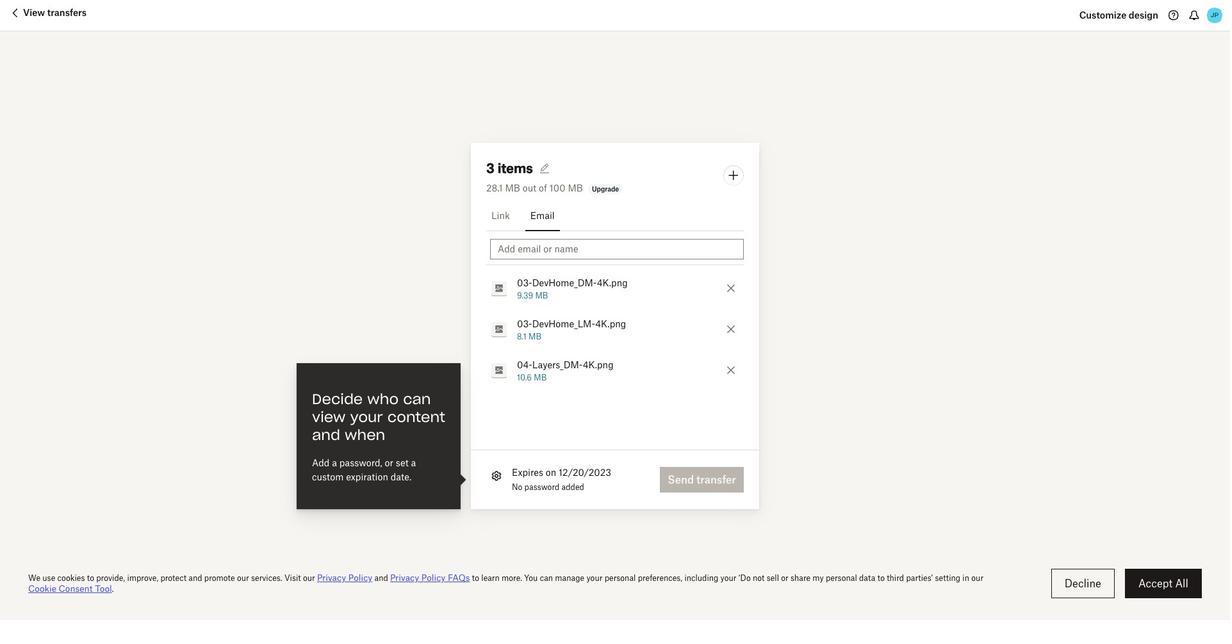 Task type: describe. For each thing, give the bounding box(es) containing it.
03-devhome_lm-4k.png 8.1 mb
[[517, 318, 626, 341]]

items
[[498, 160, 533, 176]]

3 items
[[486, 160, 533, 176]]

or
[[385, 457, 394, 468]]

decide who can view your content and when
[[312, 391, 445, 444]]

100
[[550, 182, 566, 193]]

added
[[562, 482, 585, 492]]

jp
[[1211, 11, 1219, 19]]

Add email or name text field
[[498, 242, 736, 256]]

03-devhome_lm-4k.png row
[[471, 309, 760, 350]]

date.
[[391, 471, 412, 482]]

view
[[23, 7, 45, 18]]

2 a from the left
[[411, 457, 416, 468]]

28.1 mb out of 100 mb
[[486, 182, 583, 193]]

your
[[350, 408, 383, 426]]

4k.png for devhome_dm-
[[597, 277, 628, 288]]

03-devhome_dm-4k.png 9.39 mb
[[517, 277, 628, 300]]

customize design button
[[1080, 5, 1159, 26]]

4k.png for layers_dm-
[[583, 359, 614, 370]]

customize design
[[1080, 10, 1159, 21]]

03-devhome_dm-4k.png cell
[[486, 275, 720, 301]]

3
[[486, 160, 495, 176]]

expiration
[[346, 471, 388, 482]]

tab list containing link
[[486, 200, 744, 231]]

customize
[[1080, 10, 1127, 21]]

set
[[396, 457, 409, 468]]

view transfers button
[[8, 5, 87, 26]]

1 a from the left
[[332, 457, 337, 468]]

on
[[546, 467, 557, 478]]

04-layers_dm-4k.png 10.6 mb
[[517, 359, 614, 382]]

04-
[[517, 359, 533, 370]]

view
[[312, 408, 346, 426]]

add
[[312, 457, 330, 468]]

mb left out
[[505, 182, 520, 193]]

link
[[492, 210, 510, 221]]

devhome_lm-
[[532, 318, 596, 329]]

mb for devhome_lm-
[[529, 332, 542, 341]]

10.6
[[517, 373, 532, 382]]

email
[[531, 210, 555, 221]]

upgrade
[[592, 185, 619, 193]]

who
[[367, 391, 399, 408]]

content
[[388, 408, 445, 426]]



Task type: vqa. For each thing, say whether or not it's contained in the screenshot.


Task type: locate. For each thing, give the bounding box(es) containing it.
03- up the 9.39
[[517, 277, 532, 288]]

design
[[1129, 10, 1159, 21]]

password
[[525, 482, 560, 492]]

8.1
[[517, 332, 527, 341]]

03- inside 03-devhome_lm-4k.png 8.1 mb
[[517, 318, 532, 329]]

can
[[403, 391, 431, 408]]

4k.png inside 03-devhome_dm-4k.png 9.39 mb
[[597, 277, 628, 288]]

4k.png down 03-devhome_dm-4k.png "row"
[[596, 318, 626, 329]]

expires
[[512, 467, 544, 478]]

1 03- from the top
[[517, 277, 532, 288]]

expires on 12/20/2023 no password added
[[512, 467, 611, 492]]

devhome_dm-
[[532, 277, 597, 288]]

03-
[[517, 277, 532, 288], [517, 318, 532, 329]]

4k.png down add email or name text field at the top of page
[[597, 277, 628, 288]]

mb inside 03-devhome_lm-4k.png 8.1 mb
[[529, 332, 542, 341]]

mb for layers_dm-
[[534, 373, 547, 382]]

2 03- from the top
[[517, 318, 532, 329]]

tab list
[[486, 200, 744, 231]]

mb inside 03-devhome_dm-4k.png 9.39 mb
[[535, 291, 548, 300]]

mb right 8.1
[[529, 332, 542, 341]]

link tab
[[486, 200, 515, 231]]

out
[[523, 182, 537, 193]]

03-devhome_dm-4k.png row
[[471, 268, 760, 309]]

decide
[[312, 391, 363, 408]]

4k.png down 03-devhome_lm-4k.png cell
[[583, 359, 614, 370]]

04-layers_dm-4k.png row
[[471, 350, 760, 391]]

transfers
[[47, 7, 87, 18]]

custom
[[312, 471, 344, 482]]

mb right 100
[[568, 182, 583, 193]]

03- inside 03-devhome_dm-4k.png 9.39 mb
[[517, 277, 532, 288]]

add a password, or set a custom expiration date.
[[312, 457, 416, 482]]

jp button
[[1205, 5, 1226, 26]]

1 vertical spatial 4k.png
[[596, 318, 626, 329]]

mb
[[505, 182, 520, 193], [568, 182, 583, 193], [535, 291, 548, 300], [529, 332, 542, 341], [534, 373, 547, 382]]

of
[[539, 182, 547, 193]]

03-devhome_lm-4k.png cell
[[486, 316, 720, 342]]

mb inside 04-layers_dm-4k.png 10.6 mb
[[534, 373, 547, 382]]

a
[[332, 457, 337, 468], [411, 457, 416, 468]]

28.1
[[486, 182, 503, 193]]

03- for devhome_lm-
[[517, 318, 532, 329]]

2 vertical spatial 4k.png
[[583, 359, 614, 370]]

view transfers
[[23, 7, 87, 18]]

9.39
[[517, 291, 533, 300]]

0 vertical spatial 03-
[[517, 277, 532, 288]]

add files button image
[[726, 168, 742, 183]]

a right the add
[[332, 457, 337, 468]]

a right set
[[411, 457, 416, 468]]

no
[[512, 482, 523, 492]]

mb right the 9.39
[[535, 291, 548, 300]]

email tab
[[525, 200, 560, 231]]

03- for devhome_dm-
[[517, 277, 532, 288]]

0 vertical spatial 4k.png
[[597, 277, 628, 288]]

mb right 10.6
[[534, 373, 547, 382]]

4k.png inside 04-layers_dm-4k.png 10.6 mb
[[583, 359, 614, 370]]

4k.png
[[597, 277, 628, 288], [596, 318, 626, 329], [583, 359, 614, 370]]

12/20/2023
[[559, 467, 611, 478]]

when
[[345, 426, 385, 444]]

1 horizontal spatial a
[[411, 457, 416, 468]]

4k.png inside 03-devhome_lm-4k.png 8.1 mb
[[596, 318, 626, 329]]

0 horizontal spatial a
[[332, 457, 337, 468]]

03- up 8.1
[[517, 318, 532, 329]]

password,
[[340, 457, 383, 468]]

1 vertical spatial 03-
[[517, 318, 532, 329]]

and
[[312, 426, 340, 444]]

4k.png for devhome_lm-
[[596, 318, 626, 329]]

04-layers_dm-4k.png cell
[[486, 357, 720, 383]]

mb for devhome_dm-
[[535, 291, 548, 300]]

layers_dm-
[[533, 359, 583, 370]]



